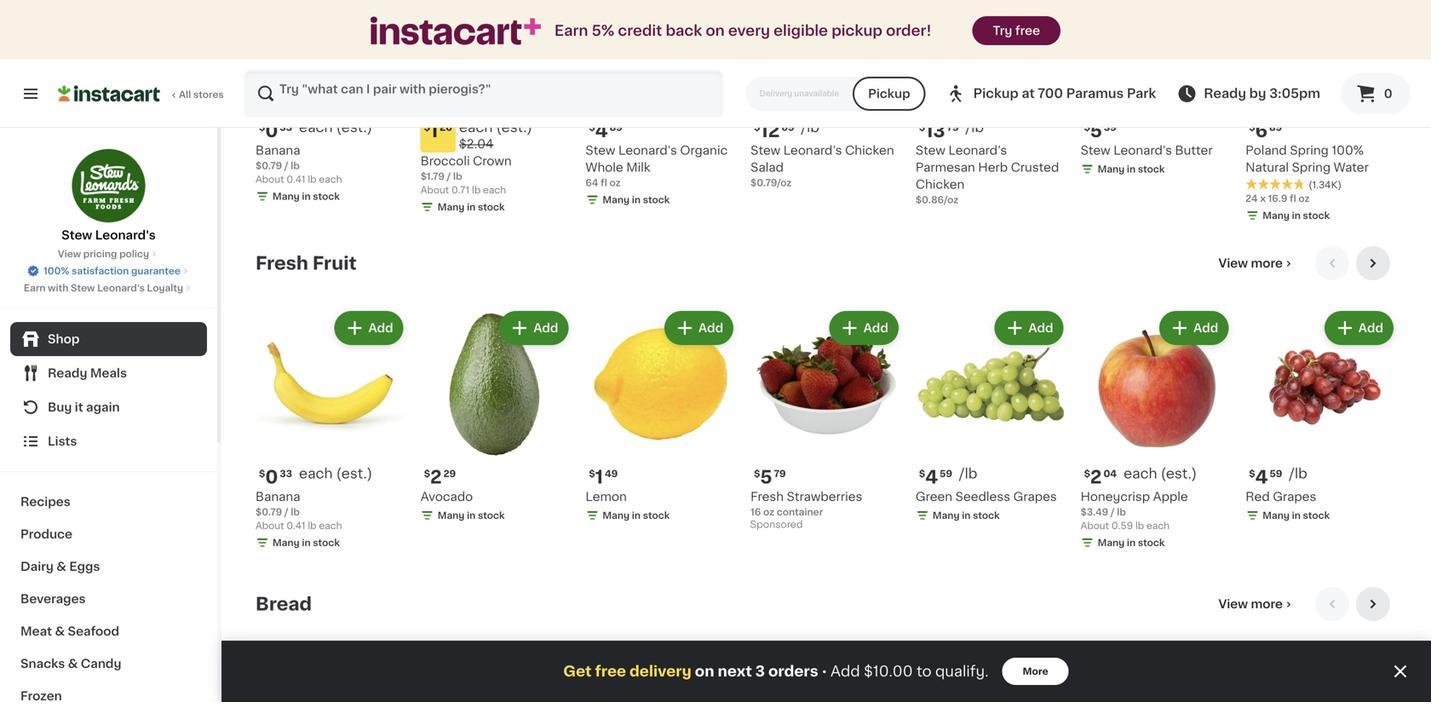 Task type: describe. For each thing, give the bounding box(es) containing it.
0 for $ 0 33
[[265, 468, 278, 486]]

04
[[1104, 469, 1117, 478]]

/lb for 12
[[801, 121, 820, 134]]

green
[[916, 491, 953, 503]]

1 0.41 from the top
[[287, 175, 305, 184]]

fresh for fresh strawberries 16 oz container
[[751, 491, 784, 503]]

/ down the $ 0 33 each (est.)
[[284, 161, 288, 171]]

ready meals
[[48, 367, 127, 379]]

natural
[[1246, 162, 1289, 174]]

$0.79 inside the item carousel region
[[256, 507, 282, 517]]

2 $0.33 each (estimated) element from the top
[[256, 466, 407, 488]]

/lb for 13
[[966, 121, 984, 134]]

many down $ 5 39
[[1098, 165, 1125, 174]]

Search field
[[245, 72, 722, 116]]

$2.04
[[459, 138, 494, 150]]

dairy & eggs
[[20, 561, 100, 573]]

to
[[917, 664, 932, 679]]

$2.04 each (estimated) element
[[1081, 466, 1232, 488]]

pickup
[[832, 23, 883, 38]]

ready by 3:05pm link
[[1177, 83, 1321, 104]]

express icon image
[[371, 17, 541, 45]]

12
[[760, 122, 780, 140]]

each (est.) for 2
[[1124, 467, 1197, 480]]

produce link
[[10, 518, 207, 550]]

water
[[1334, 162, 1369, 174]]

$ 2 04
[[1084, 468, 1117, 486]]

leonard's down 100% satisfaction guarantee
[[97, 283, 145, 293]]

each inside the $ 0 33 each (est.)
[[299, 121, 333, 134]]

eligible
[[774, 23, 828, 38]]

sponsored badge image
[[751, 520, 802, 530]]

$ for $ 4 59
[[919, 469, 925, 478]]

crown
[[473, 155, 512, 167]]

all stores
[[179, 90, 224, 99]]

many down 'lemon'
[[603, 511, 630, 520]]

$ for $ 12 69 /lb
[[754, 123, 760, 132]]

fresh for fresh fruit
[[256, 254, 308, 272]]

buy it again
[[48, 401, 120, 413]]

product group containing 0
[[256, 308, 407, 553]]

5%
[[592, 23, 615, 38]]

service type group
[[746, 77, 926, 111]]

lists
[[48, 435, 77, 447]]

view pricing policy
[[58, 249, 149, 259]]

leonard's for chicken
[[784, 145, 842, 157]]

meat & seafood link
[[10, 615, 207, 647]]

fl inside stew leonard's organic whole milk 64 fl oz
[[601, 178, 607, 188]]

chicken inside stew leonard's parmesan herb crusted chicken $0.86/oz
[[916, 179, 965, 191]]

earn for earn 5% credit back on every eligible pickup order!
[[555, 23, 588, 38]]

try
[[993, 25, 1012, 37]]

2 grapes from the left
[[1273, 491, 1317, 503]]

0 vertical spatial on
[[706, 23, 725, 38]]

2 for $ 2 29
[[430, 468, 442, 486]]

& for snacks
[[68, 658, 78, 670]]

many down 24 x 16.9 fl oz
[[1263, 211, 1290, 220]]

stores
[[193, 90, 224, 99]]

organic
[[680, 145, 728, 157]]

with
[[48, 283, 68, 293]]

•
[[822, 664, 827, 678]]

many in stock down 0.71
[[438, 202, 505, 212]]

item carousel region containing fresh fruit
[[256, 246, 1397, 574]]

/ inside honeycrisp apple $3.49 / lb about 0.59 lb each
[[1111, 507, 1115, 517]]

many in stock up bread
[[273, 538, 340, 547]]

order!
[[886, 23, 932, 38]]

each (est.) for 0
[[299, 467, 372, 480]]

again
[[86, 401, 120, 413]]

loyalty
[[147, 283, 183, 293]]

many down avocado
[[438, 511, 465, 520]]

poland
[[1246, 145, 1287, 157]]

$ for $ 13 79 /lb
[[919, 123, 925, 132]]

whole
[[586, 162, 623, 174]]

all stores link
[[58, 70, 225, 118]]

39
[[1104, 123, 1117, 132]]

on inside the treatment tracker modal dialog
[[695, 664, 714, 679]]

product group containing 5
[[751, 308, 902, 534]]

$ 4 59
[[919, 468, 952, 486]]

many in stock down avocado
[[438, 511, 505, 520]]

beverages
[[20, 593, 86, 605]]

$ 12 69 /lb
[[754, 121, 820, 140]]

candy
[[81, 658, 121, 670]]

credit
[[618, 23, 662, 38]]

$ for $ 2 29
[[424, 469, 430, 478]]

get
[[563, 664, 592, 679]]

0 button
[[1341, 73, 1411, 114]]

red
[[1246, 491, 1270, 503]]

0 inside button
[[1384, 88, 1393, 100]]

qualify.
[[935, 664, 989, 679]]

snacks & candy link
[[10, 647, 207, 680]]

ready for ready by 3:05pm
[[1204, 87, 1246, 100]]

stew leonard's link
[[62, 148, 156, 244]]

/ down $ 0 33
[[284, 507, 288, 517]]

$ 5 79
[[754, 468, 786, 486]]

view more for fresh fruit
[[1219, 257, 1283, 269]]

parmesan
[[916, 162, 975, 174]]

24
[[1246, 194, 1258, 203]]

stew leonard's parmesan herb crusted chicken $0.86/oz
[[916, 145, 1059, 205]]

pickup for pickup at 700 paramus park
[[973, 87, 1019, 100]]

instacart logo image
[[58, 83, 160, 104]]

$10.00
[[864, 664, 913, 679]]

many down 0.71
[[438, 202, 465, 212]]

stew for stew leonard's organic whole milk 64 fl oz
[[586, 145, 616, 157]]

many in stock down 0.59
[[1098, 538, 1165, 547]]

view more button for bread
[[1212, 587, 1302, 621]]

many in stock down milk
[[603, 195, 670, 205]]

more
[[1023, 667, 1049, 676]]

view more for bread
[[1219, 598, 1283, 610]]

stew leonard's organic whole milk 64 fl oz
[[586, 145, 728, 188]]

64
[[586, 178, 598, 188]]

33 for $ 0 33
[[280, 469, 292, 478]]

stew for stew leonard's parmesan herb crusted chicken $0.86/oz
[[916, 145, 946, 157]]

about down the $ 0 33 each (est.)
[[256, 175, 284, 184]]

lemon
[[586, 491, 627, 503]]

dairy & eggs link
[[10, 550, 207, 583]]

$ 0 33 each (est.)
[[259, 121, 372, 140]]

$ for $ 6 89
[[1249, 123, 1255, 132]]

(est.) inside $ 1 26 each (est.) $2.04 broccoli crown $1.79 / lb about 0.71 lb each
[[496, 121, 532, 134]]

at
[[1022, 87, 1035, 100]]

poland spring 100% natural spring water
[[1246, 145, 1369, 174]]

seedless
[[956, 491, 1010, 503]]

1 banana $0.79 / lb about 0.41 lb each from the top
[[256, 145, 342, 184]]

$ 2 29
[[424, 468, 456, 486]]

ready meals link
[[10, 356, 207, 390]]

guarantee
[[131, 266, 181, 276]]

& for meat
[[55, 625, 65, 637]]

many in stock down seedless
[[933, 511, 1000, 520]]

snacks & candy
[[20, 658, 121, 670]]

leonard's for butter
[[1114, 145, 1172, 157]]

ready meals button
[[10, 356, 207, 390]]

pickup at 700 paramus park button
[[946, 70, 1156, 118]]

many in stock down 16.9
[[1263, 211, 1330, 220]]

salad
[[751, 162, 784, 174]]

5 for fresh strawberries
[[760, 468, 772, 486]]

stew for stew leonard's chicken salad $0.79/oz
[[751, 145, 781, 157]]

delivery
[[630, 664, 692, 679]]

free for try
[[1015, 25, 1040, 37]]

herb
[[978, 162, 1008, 174]]

banana $0.79 / lb about 0.41 lb each inside the item carousel region
[[256, 491, 342, 530]]

$1.79
[[421, 172, 445, 181]]

/lb for 4
[[1289, 467, 1308, 480]]

$1.26 each (estimated) original price: $2.04 element
[[421, 120, 572, 153]]

2 for $ 2 04
[[1090, 468, 1102, 486]]

many down whole
[[603, 195, 630, 205]]

free for get
[[595, 664, 626, 679]]

pickup for pickup
[[868, 88, 910, 100]]

$ 4 59 /lb
[[1249, 467, 1308, 486]]

5 for stew leonard's butter
[[1090, 122, 1102, 140]]

recipes
[[20, 496, 70, 508]]

treatment tracker modal dialog
[[222, 641, 1431, 702]]

butter
[[1175, 145, 1213, 157]]

100% satisfaction guarantee button
[[26, 261, 191, 278]]

$ for $ 0 33
[[259, 469, 265, 478]]



Task type: vqa. For each thing, say whether or not it's contained in the screenshot.
$0.86/OZ
yes



Task type: locate. For each thing, give the bounding box(es) containing it.
$12.69 per pound element
[[751, 120, 902, 142]]

4
[[595, 122, 608, 140], [925, 468, 938, 486], [1255, 468, 1268, 486]]

0 horizontal spatial 2
[[430, 468, 442, 486]]

1 vertical spatial 0
[[265, 122, 278, 140]]

view pricing policy link
[[58, 247, 159, 261]]

1 vertical spatial spring
[[1292, 162, 1331, 174]]

stew for stew leonard's
[[62, 229, 92, 241]]

0 vertical spatial spring
[[1290, 145, 1329, 157]]

banana inside the item carousel region
[[256, 491, 300, 503]]

$ inside $ 1 26 each (est.) $2.04 broccoli crown $1.79 / lb about 0.71 lb each
[[424, 123, 430, 132]]

33
[[280, 123, 292, 132], [280, 469, 292, 478]]

$ for $ 4 59 /lb
[[1249, 469, 1255, 478]]

89 up whole
[[610, 123, 623, 132]]

100% up 'water'
[[1332, 145, 1364, 157]]

0 horizontal spatial $4.59 per pound element
[[916, 466, 1067, 488]]

0.41 down the $ 0 33 each (est.)
[[287, 175, 305, 184]]

about
[[256, 175, 284, 184], [421, 185, 449, 195], [256, 521, 284, 530], [1081, 521, 1109, 530]]

0 vertical spatial fl
[[601, 178, 607, 188]]

&
[[56, 561, 66, 573], [55, 625, 65, 637], [68, 658, 78, 670]]

$ for $ 5 39
[[1084, 123, 1090, 132]]

fresh
[[256, 254, 308, 272], [751, 491, 784, 503]]

0 vertical spatial item carousel region
[[256, 246, 1397, 574]]

1 horizontal spatial chicken
[[916, 179, 965, 191]]

0 vertical spatial view more button
[[1212, 246, 1302, 280]]

every
[[728, 23, 770, 38]]

1 inside the item carousel region
[[595, 468, 603, 486]]

$ for $ 2 04
[[1084, 469, 1090, 478]]

earn left with
[[24, 283, 46, 293]]

stew leonard's logo image
[[71, 148, 146, 223]]

$4.59 per pound element
[[916, 466, 1067, 488], [1246, 466, 1397, 488]]

fresh strawberries 16 oz container
[[751, 491, 863, 517]]

33 inside the $ 0 33 each (est.)
[[280, 123, 292, 132]]

4 inside $ 4 59 /lb
[[1255, 468, 1268, 486]]

many down 'green'
[[933, 511, 960, 520]]

/lb right 69
[[801, 121, 820, 134]]

$ 1 49
[[589, 468, 618, 486]]

1 left 26
[[430, 122, 438, 140]]

$ inside $ 4 59
[[919, 469, 925, 478]]

get free delivery on next 3 orders • add $10.00 to qualify.
[[563, 664, 989, 679]]

leonard's up milk
[[619, 145, 677, 157]]

0.41 inside product group
[[287, 521, 305, 530]]

1 horizontal spatial pickup
[[973, 87, 1019, 100]]

leonard's inside stew leonard's parmesan herb crusted chicken $0.86/oz
[[949, 145, 1007, 157]]

stew up whole
[[586, 145, 616, 157]]

0 horizontal spatial chicken
[[845, 145, 894, 157]]

$ 4 89
[[589, 122, 623, 140]]

$ inside the $ 0 33 each (est.)
[[259, 123, 265, 132]]

1 vertical spatial chicken
[[916, 179, 965, 191]]

try free
[[993, 25, 1040, 37]]

2 left 04 at the bottom of page
[[1090, 468, 1102, 486]]

oz right 16
[[763, 507, 775, 517]]

chicken up $0.86/oz
[[916, 179, 965, 191]]

0 horizontal spatial fresh
[[256, 254, 308, 272]]

59 inside $ 4 59 /lb
[[1270, 469, 1283, 478]]

$ for $ 4 89
[[589, 123, 595, 132]]

view
[[58, 249, 81, 259], [1219, 257, 1248, 269], [1219, 598, 1248, 610]]

ready down shop
[[48, 367, 87, 379]]

ready inside dropdown button
[[48, 367, 87, 379]]

in
[[1127, 165, 1136, 174], [302, 192, 311, 201], [632, 195, 641, 205], [467, 202, 476, 212], [1292, 211, 1301, 220], [467, 511, 476, 520], [632, 511, 641, 520], [962, 511, 971, 520], [1292, 511, 1301, 520], [302, 538, 311, 547], [1127, 538, 1136, 547]]

89 for 6
[[1269, 123, 1282, 132]]

leonard's up the herb
[[949, 145, 1007, 157]]

satisfaction
[[72, 266, 129, 276]]

orders
[[768, 664, 818, 679]]

1 vertical spatial ready
[[48, 367, 87, 379]]

1 view more from the top
[[1219, 257, 1283, 269]]

0 vertical spatial $0.79
[[256, 161, 282, 171]]

stew leonard's butter
[[1081, 145, 1213, 157]]

79 inside $ 13 79 /lb
[[947, 123, 959, 132]]

1 horizontal spatial 79
[[947, 123, 959, 132]]

free
[[1015, 25, 1040, 37], [595, 664, 626, 679]]

59 for $ 4 59
[[940, 469, 952, 478]]

1 vertical spatial fl
[[1290, 194, 1296, 203]]

oz down '(1.34k)'
[[1299, 194, 1310, 203]]

1 $4.59 per pound element from the left
[[916, 466, 1067, 488]]

on right back
[[706, 23, 725, 38]]

about inside $ 1 26 each (est.) $2.04 broccoli crown $1.79 / lb about 0.71 lb each
[[421, 185, 449, 195]]

1 vertical spatial banana $0.79 / lb about 0.41 lb each
[[256, 491, 342, 530]]

about down $1.79
[[421, 185, 449, 195]]

1 for $ 1 49
[[595, 468, 603, 486]]

0 vertical spatial 79
[[947, 123, 959, 132]]

earn
[[555, 23, 588, 38], [24, 283, 46, 293]]

0 horizontal spatial free
[[595, 664, 626, 679]]

on left next
[[695, 664, 714, 679]]

1 each (est.) from the left
[[299, 467, 372, 480]]

many down the red grapes
[[1263, 511, 1290, 520]]

many up fresh fruit
[[273, 192, 300, 201]]

$4.59 per pound element for grapes
[[1246, 466, 1397, 488]]

79 for 13
[[947, 123, 959, 132]]

4 up red
[[1255, 468, 1268, 486]]

100% satisfaction guarantee
[[44, 266, 181, 276]]

1 vertical spatial earn
[[24, 283, 46, 293]]

2 view more button from the top
[[1212, 587, 1302, 621]]

0 horizontal spatial 79
[[774, 469, 786, 478]]

stew up pricing
[[62, 229, 92, 241]]

leonard's for organic
[[619, 145, 677, 157]]

4 for $ 4 59 /lb
[[1255, 468, 1268, 486]]

$ inside $ 6 89
[[1249, 123, 1255, 132]]

0 vertical spatial oz
[[610, 178, 621, 188]]

many in stock up fresh fruit
[[273, 192, 340, 201]]

1 horizontal spatial 1
[[595, 468, 603, 486]]

grapes right seedless
[[1014, 491, 1057, 503]]

1 more from the top
[[1251, 257, 1283, 269]]

meat & seafood
[[20, 625, 119, 637]]

1 horizontal spatial 5
[[1090, 122, 1102, 140]]

stew leonard's
[[62, 229, 156, 241]]

1 item carousel region from the top
[[256, 246, 1397, 574]]

oz inside fresh strawberries 16 oz container
[[763, 507, 775, 517]]

produce
[[20, 528, 72, 540]]

59 for $ 4 59 /lb
[[1270, 469, 1283, 478]]

2 more from the top
[[1251, 598, 1283, 610]]

4 up 'green'
[[925, 468, 938, 486]]

0 horizontal spatial 4
[[595, 122, 608, 140]]

6
[[1255, 122, 1268, 140]]

more
[[1251, 257, 1283, 269], [1251, 598, 1283, 610]]

fl right 16.9
[[1290, 194, 1296, 203]]

banana $0.79 / lb about 0.41 lb each
[[256, 145, 342, 184], [256, 491, 342, 530]]

about down $ 0 33
[[256, 521, 284, 530]]

& for dairy
[[56, 561, 66, 573]]

stew down $ 5 39
[[1081, 145, 1111, 157]]

all
[[179, 90, 191, 99]]

$0.33 each (estimated) element
[[256, 120, 407, 142], [256, 466, 407, 488]]

banana down $ 0 33
[[256, 491, 300, 503]]

89 inside $ 4 89
[[610, 123, 623, 132]]

/lb inside $ 13 79 /lb
[[966, 121, 984, 134]]

0 vertical spatial $0.33 each (estimated) element
[[256, 120, 407, 142]]

1 horizontal spatial free
[[1015, 25, 1040, 37]]

5 left 39
[[1090, 122, 1102, 140]]

leonard's for parmesan
[[949, 145, 1007, 157]]

1 vertical spatial fresh
[[751, 491, 784, 503]]

0 vertical spatial &
[[56, 561, 66, 573]]

1 vertical spatial on
[[695, 664, 714, 679]]

view more button for fresh fruit
[[1212, 246, 1302, 280]]

many in stock down stew leonard's butter
[[1098, 165, 1165, 174]]

100% up with
[[44, 266, 69, 276]]

1 vertical spatial more
[[1251, 598, 1283, 610]]

product group containing 1
[[586, 308, 737, 526]]

honeycrisp
[[1081, 491, 1150, 503]]

free right 'try'
[[1015, 25, 1040, 37]]

0 inside the $ 0 33 each (est.)
[[265, 122, 278, 140]]

many in stock down 'lemon'
[[603, 511, 670, 520]]

$ inside $ 1 49
[[589, 469, 595, 478]]

33 inside $ 0 33
[[280, 469, 292, 478]]

1 for $ 1 26 each (est.) $2.04 broccoli crown $1.79 / lb about 0.71 lb each
[[430, 122, 438, 140]]

4 up whole
[[595, 122, 608, 140]]

0.41
[[287, 175, 305, 184], [287, 521, 305, 530]]

fresh inside fresh strawberries 16 oz container
[[751, 491, 784, 503]]

banana $0.79 / lb about 0.41 lb each down the $ 0 33 each (est.)
[[256, 145, 342, 184]]

$3.49
[[1081, 507, 1109, 517]]

apple
[[1153, 491, 1188, 503]]

buy
[[48, 401, 72, 413]]

$ inside $ 5 79
[[754, 469, 760, 478]]

$ inside $ 0 33
[[259, 469, 265, 478]]

add inside the treatment tracker modal dialog
[[831, 664, 860, 679]]

stew inside stew leonard's organic whole milk 64 fl oz
[[586, 145, 616, 157]]

0 horizontal spatial 1
[[430, 122, 438, 140]]

stew down 'satisfaction'
[[71, 283, 95, 293]]

pickup at 700 paramus park
[[973, 87, 1156, 100]]

each
[[299, 121, 333, 134], [459, 121, 493, 134], [319, 175, 342, 184], [483, 185, 506, 195], [299, 467, 333, 480], [1124, 467, 1157, 480], [319, 521, 342, 530], [1147, 521, 1170, 530]]

1 2 from the left
[[430, 468, 442, 486]]

1 vertical spatial 0.41
[[287, 521, 305, 530]]

broccoli
[[421, 155, 470, 167]]

1 horizontal spatial each (est.)
[[1124, 467, 1197, 480]]

89 right 6
[[1269, 123, 1282, 132]]

0 vertical spatial 0
[[1384, 88, 1393, 100]]

$0.79 down $ 0 33
[[256, 507, 282, 517]]

fresh fruit
[[256, 254, 357, 272]]

product group
[[256, 308, 407, 553], [421, 308, 572, 526], [586, 308, 737, 526], [751, 308, 902, 534], [916, 308, 1067, 526], [1081, 308, 1232, 553], [1246, 308, 1397, 526], [421, 649, 572, 702], [586, 649, 737, 702], [751, 649, 902, 702], [916, 649, 1067, 702], [1246, 649, 1397, 702]]

about down $3.49
[[1081, 521, 1109, 530]]

None search field
[[244, 70, 724, 118]]

2 banana from the top
[[256, 491, 300, 503]]

0 inside the item carousel region
[[265, 468, 278, 486]]

free inside the treatment tracker modal dialog
[[595, 664, 626, 679]]

eggs
[[69, 561, 100, 573]]

stew inside stew leonard's parmesan herb crusted chicken $0.86/oz
[[916, 145, 946, 157]]

1 vertical spatial $0.33 each (estimated) element
[[256, 466, 407, 488]]

0 vertical spatial earn
[[555, 23, 588, 38]]

pickup inside button
[[868, 88, 910, 100]]

2 $4.59 per pound element from the left
[[1246, 466, 1397, 488]]

earn for earn with stew leonard's loyalty
[[24, 283, 46, 293]]

1 vertical spatial oz
[[1299, 194, 1310, 203]]

1 left 49
[[595, 468, 603, 486]]

/lb
[[801, 121, 820, 134], [966, 121, 984, 134], [959, 467, 978, 480], [1289, 467, 1308, 480]]

$ 0 33
[[259, 468, 292, 486]]

1 horizontal spatial 59
[[1270, 469, 1283, 478]]

view for bread
[[1219, 598, 1248, 610]]

1 horizontal spatial oz
[[763, 507, 775, 517]]

leonard's down $12.69 per pound element
[[784, 145, 842, 157]]

about inside honeycrisp apple $3.49 / lb about 0.59 lb each
[[1081, 521, 1109, 530]]

stew for stew leonard's butter
[[1081, 145, 1111, 157]]

many up bread
[[273, 538, 300, 547]]

0 vertical spatial 1
[[430, 122, 438, 140]]

pickup inside popup button
[[973, 87, 1019, 100]]

fresh up 16
[[751, 491, 784, 503]]

2 33 from the top
[[280, 469, 292, 478]]

1 horizontal spatial earn
[[555, 23, 588, 38]]

1 horizontal spatial grapes
[[1273, 491, 1317, 503]]

0 vertical spatial fresh
[[256, 254, 308, 272]]

0 horizontal spatial 5
[[760, 468, 772, 486]]

free right get
[[595, 664, 626, 679]]

79 inside $ 5 79
[[774, 469, 786, 478]]

each inside honeycrisp apple $3.49 / lb about 0.59 lb each
[[1147, 521, 1170, 530]]

lists link
[[10, 424, 207, 458]]

next
[[718, 664, 752, 679]]

/ down honeycrisp
[[1111, 507, 1115, 517]]

0 vertical spatial 0.41
[[287, 175, 305, 184]]

by
[[1250, 87, 1266, 100]]

0 vertical spatial view more
[[1219, 257, 1283, 269]]

79 for 5
[[774, 469, 786, 478]]

2 vertical spatial oz
[[763, 507, 775, 517]]

0 horizontal spatial 59
[[940, 469, 952, 478]]

2 0.41 from the top
[[287, 521, 305, 530]]

0 horizontal spatial grapes
[[1014, 491, 1057, 503]]

chicken
[[845, 145, 894, 157], [916, 179, 965, 191]]

stew leonard's chicken salad $0.79/oz
[[751, 145, 894, 188]]

red grapes
[[1246, 491, 1317, 503]]

$ 5 39
[[1084, 122, 1117, 140]]

33 for $ 0 33 each (est.)
[[280, 123, 292, 132]]

0 horizontal spatial earn
[[24, 283, 46, 293]]

100% inside poland spring 100% natural spring water
[[1332, 145, 1364, 157]]

chicken inside stew leonard's chicken salad $0.79/oz
[[845, 145, 894, 157]]

69
[[782, 123, 794, 132]]

strawberries
[[787, 491, 863, 503]]

/lb right 13
[[966, 121, 984, 134]]

$ for $ 1 49
[[589, 469, 595, 478]]

1 vertical spatial $0.79
[[256, 507, 282, 517]]

0 horizontal spatial pickup
[[868, 88, 910, 100]]

honeycrisp apple $3.49 / lb about 0.59 lb each
[[1081, 491, 1188, 530]]

$ inside $ 4 89
[[589, 123, 595, 132]]

snacks
[[20, 658, 65, 670]]

1 horizontal spatial $4.59 per pound element
[[1246, 466, 1397, 488]]

2 item carousel region from the top
[[256, 587, 1397, 702]]

0 vertical spatial banana
[[256, 145, 300, 157]]

many down 0.59
[[1098, 538, 1125, 547]]

stew up "salad"
[[751, 145, 781, 157]]

pricing
[[83, 249, 117, 259]]

1 horizontal spatial 100%
[[1332, 145, 1364, 157]]

fl right the 64
[[601, 178, 607, 188]]

0 vertical spatial free
[[1015, 25, 1040, 37]]

chicken down $12.69 per pound element
[[845, 145, 894, 157]]

more for fresh fruit
[[1251, 257, 1283, 269]]

59 inside $ 4 59
[[940, 469, 952, 478]]

fresh left fruit on the top
[[256, 254, 308, 272]]

(1.34k)
[[1309, 180, 1342, 190]]

shop
[[48, 333, 80, 345]]

$ for $ 1 26 each (est.) $2.04 broccoli crown $1.79 / lb about 0.71 lb each
[[424, 123, 430, 132]]

2 view more from the top
[[1219, 598, 1283, 610]]

paramus
[[1066, 87, 1124, 100]]

59 up 'green'
[[940, 469, 952, 478]]

1 vertical spatial view more button
[[1212, 587, 1302, 621]]

2 89 from the left
[[1269, 123, 1282, 132]]

1 vertical spatial item carousel region
[[256, 587, 1397, 702]]

(est.) inside the $ 0 33 each (est.)
[[336, 121, 372, 134]]

leonard's down 39
[[1114, 145, 1172, 157]]

more button
[[1002, 658, 1069, 685]]

1 horizontal spatial ready
[[1204, 87, 1246, 100]]

$ inside $ 2 29
[[424, 469, 430, 478]]

leonard's inside stew leonard's organic whole milk 64 fl oz
[[619, 145, 677, 157]]

2 banana $0.79 / lb about 0.41 lb each from the top
[[256, 491, 342, 530]]

$ for $ 0 33 each (est.)
[[259, 123, 265, 132]]

0.71
[[452, 185, 470, 195]]

(est.)
[[336, 121, 372, 134], [496, 121, 532, 134], [336, 467, 372, 480], [1161, 467, 1197, 480]]

banana down the $ 0 33 each (est.)
[[256, 145, 300, 157]]

1 vertical spatial free
[[595, 664, 626, 679]]

it
[[75, 401, 83, 413]]

1 59 from the left
[[940, 469, 952, 478]]

0.41 down $ 0 33
[[287, 521, 305, 530]]

leonard's
[[784, 145, 842, 157], [1114, 145, 1172, 157], [619, 145, 677, 157], [949, 145, 1007, 157], [95, 229, 156, 241], [97, 283, 145, 293]]

each (est.) up apple
[[1124, 467, 1197, 480]]

100% inside button
[[44, 266, 69, 276]]

ready for ready meals
[[48, 367, 87, 379]]

/lb up seedless
[[959, 467, 978, 480]]

1 view more button from the top
[[1212, 246, 1302, 280]]

pickup left at
[[973, 87, 1019, 100]]

$13.79 per pound element
[[916, 120, 1067, 142]]

oz
[[610, 178, 621, 188], [1299, 194, 1310, 203], [763, 507, 775, 517]]

26
[[440, 123, 452, 132]]

/lb inside $ 4 59 /lb
[[1289, 467, 1308, 480]]

79 right 13
[[947, 123, 959, 132]]

$
[[259, 123, 265, 132], [424, 123, 430, 132], [754, 123, 760, 132], [1084, 123, 1090, 132], [589, 123, 595, 132], [919, 123, 925, 132], [1249, 123, 1255, 132], [259, 469, 265, 478], [424, 469, 430, 478], [754, 469, 760, 478], [1084, 469, 1090, 478], [589, 469, 595, 478], [919, 469, 925, 478], [1249, 469, 1255, 478]]

$ inside $ 2 04
[[1084, 469, 1090, 478]]

0 vertical spatial ready
[[1204, 87, 1246, 100]]

oz down whole
[[610, 178, 621, 188]]

0 horizontal spatial 100%
[[44, 266, 69, 276]]

2 horizontal spatial oz
[[1299, 194, 1310, 203]]

1 horizontal spatial 4
[[925, 468, 938, 486]]

each (est.) inside the $2.04 each (estimated) element
[[1124, 467, 1197, 480]]

$ inside $ 12 69 /lb
[[754, 123, 760, 132]]

/lb up the red grapes
[[1289, 467, 1308, 480]]

79
[[947, 123, 959, 132], [774, 469, 786, 478]]

leonard's inside stew leonard's chicken salad $0.79/oz
[[784, 145, 842, 157]]

& right meat
[[55, 625, 65, 637]]

$ inside $ 13 79 /lb
[[919, 123, 925, 132]]

5
[[1090, 122, 1102, 140], [760, 468, 772, 486]]

2 vertical spatial &
[[68, 658, 78, 670]]

1 inside $ 1 26 each (est.) $2.04 broccoli crown $1.79 / lb about 0.71 lb each
[[430, 122, 438, 140]]

1 89 from the left
[[610, 123, 623, 132]]

1 banana from the top
[[256, 145, 300, 157]]

$4.59 per pound element up the red grapes
[[1246, 466, 1397, 488]]

policy
[[119, 249, 149, 259]]

& left eggs
[[56, 561, 66, 573]]

more for bread
[[1251, 598, 1283, 610]]

4 for $ 4 89
[[595, 122, 608, 140]]

0 for $ 0 33 each (est.)
[[265, 122, 278, 140]]

0 vertical spatial banana $0.79 / lb about 0.41 lb each
[[256, 145, 342, 184]]

$ inside $ 4 59 /lb
[[1249, 469, 1255, 478]]

1 $0.79 from the top
[[256, 161, 282, 171]]

89 inside $ 6 89
[[1269, 123, 1282, 132]]

& left candy
[[68, 658, 78, 670]]

2 vertical spatial 0
[[265, 468, 278, 486]]

$0.79 down the $ 0 33 each (est.)
[[256, 161, 282, 171]]

lb
[[291, 161, 300, 171], [453, 172, 462, 181], [308, 175, 317, 184], [472, 185, 481, 195], [291, 507, 300, 517], [1117, 507, 1126, 517], [308, 521, 317, 530], [1136, 521, 1144, 530]]

1 grapes from the left
[[1014, 491, 1057, 503]]

oz inside stew leonard's organic whole milk 64 fl oz
[[610, 178, 621, 188]]

leonard's up policy
[[95, 229, 156, 241]]

$ for $ 5 79
[[754, 469, 760, 478]]

many in stock down the red grapes
[[1263, 511, 1330, 520]]

2 left 29
[[430, 468, 442, 486]]

pickup down order!
[[868, 88, 910, 100]]

on
[[706, 23, 725, 38], [695, 664, 714, 679]]

1 horizontal spatial 2
[[1090, 468, 1102, 486]]

$4.59 per pound element for seedless
[[916, 466, 1067, 488]]

0 vertical spatial 33
[[280, 123, 292, 132]]

0 vertical spatial 100%
[[1332, 145, 1364, 157]]

1 vertical spatial 100%
[[44, 266, 69, 276]]

$ 6 89
[[1249, 122, 1282, 140]]

0 horizontal spatial ready
[[48, 367, 87, 379]]

$ inside $ 5 39
[[1084, 123, 1090, 132]]

2 $0.79 from the top
[[256, 507, 282, 517]]

700
[[1038, 87, 1063, 100]]

0 horizontal spatial each (est.)
[[299, 467, 372, 480]]

29
[[444, 469, 456, 478]]

each (est.) right $ 0 33
[[299, 467, 372, 480]]

crusted
[[1011, 162, 1059, 174]]

/ down broccoli
[[447, 172, 451, 181]]

$4.59 per pound element up green seedless grapes
[[916, 466, 1067, 488]]

1 vertical spatial 5
[[760, 468, 772, 486]]

0 vertical spatial 5
[[1090, 122, 1102, 140]]

(est.) inside the $2.04 each (estimated) element
[[1161, 467, 1197, 480]]

add
[[368, 322, 393, 334], [533, 322, 558, 334], [699, 322, 723, 334], [864, 322, 888, 334], [1029, 322, 1053, 334], [1194, 322, 1219, 334], [1359, 322, 1384, 334], [533, 663, 558, 675], [699, 663, 723, 675], [864, 663, 888, 675], [1029, 663, 1053, 675], [831, 664, 860, 679]]

many in stock
[[1098, 165, 1165, 174], [273, 192, 340, 201], [603, 195, 670, 205], [438, 202, 505, 212], [1263, 211, 1330, 220], [438, 511, 505, 520], [603, 511, 670, 520], [933, 511, 1000, 520], [1263, 511, 1330, 520], [273, 538, 340, 547], [1098, 538, 1165, 547]]

ready
[[1204, 87, 1246, 100], [48, 367, 87, 379]]

container
[[777, 507, 823, 517]]

0 vertical spatial more
[[1251, 257, 1283, 269]]

16.9
[[1268, 194, 1288, 203]]

5 up 16
[[760, 468, 772, 486]]

2 2 from the left
[[1090, 468, 1102, 486]]

0 horizontal spatial oz
[[610, 178, 621, 188]]

view for fresh fruit
[[1219, 257, 1248, 269]]

fruit
[[313, 254, 357, 272]]

1 $0.33 each (estimated) element from the top
[[256, 120, 407, 142]]

banana $0.79 / lb about 0.41 lb each down $ 0 33
[[256, 491, 342, 530]]

1 vertical spatial view more
[[1219, 598, 1283, 610]]

89 for 4
[[610, 123, 623, 132]]

pickup
[[973, 87, 1019, 100], [868, 88, 910, 100]]

1 vertical spatial 1
[[595, 468, 603, 486]]

1 vertical spatial &
[[55, 625, 65, 637]]

59 up the red grapes
[[1270, 469, 1283, 478]]

49
[[605, 469, 618, 478]]

1 horizontal spatial 89
[[1269, 123, 1282, 132]]

item carousel region
[[256, 246, 1397, 574], [256, 587, 1397, 702]]

1 33 from the top
[[280, 123, 292, 132]]

2 each (est.) from the left
[[1124, 467, 1197, 480]]

1 vertical spatial banana
[[256, 491, 300, 503]]

4 for $ 4 59
[[925, 468, 938, 486]]

79 up fresh strawberries 16 oz container on the right of page
[[774, 469, 786, 478]]

/lb inside $ 12 69 /lb
[[801, 121, 820, 134]]

1 vertical spatial 33
[[280, 469, 292, 478]]

park
[[1127, 87, 1156, 100]]

1 vertical spatial 79
[[774, 469, 786, 478]]

1 horizontal spatial fl
[[1290, 194, 1296, 203]]

grapes down $ 4 59 /lb
[[1273, 491, 1317, 503]]

0 horizontal spatial fl
[[601, 178, 607, 188]]

1 horizontal spatial fresh
[[751, 491, 784, 503]]

stew inside stew leonard's chicken salad $0.79/oz
[[751, 145, 781, 157]]

item carousel region containing bread
[[256, 587, 1397, 702]]

5 inside the item carousel region
[[760, 468, 772, 486]]

earn left 5%
[[555, 23, 588, 38]]

0 vertical spatial chicken
[[845, 145, 894, 157]]

stew down 13
[[916, 145, 946, 157]]

/ inside $ 1 26 each (est.) $2.04 broccoli crown $1.79 / lb about 0.71 lb each
[[447, 172, 451, 181]]

ready left by
[[1204, 87, 1246, 100]]

0 horizontal spatial 89
[[610, 123, 623, 132]]

2 59 from the left
[[1270, 469, 1283, 478]]

2 horizontal spatial 4
[[1255, 468, 1268, 486]]



